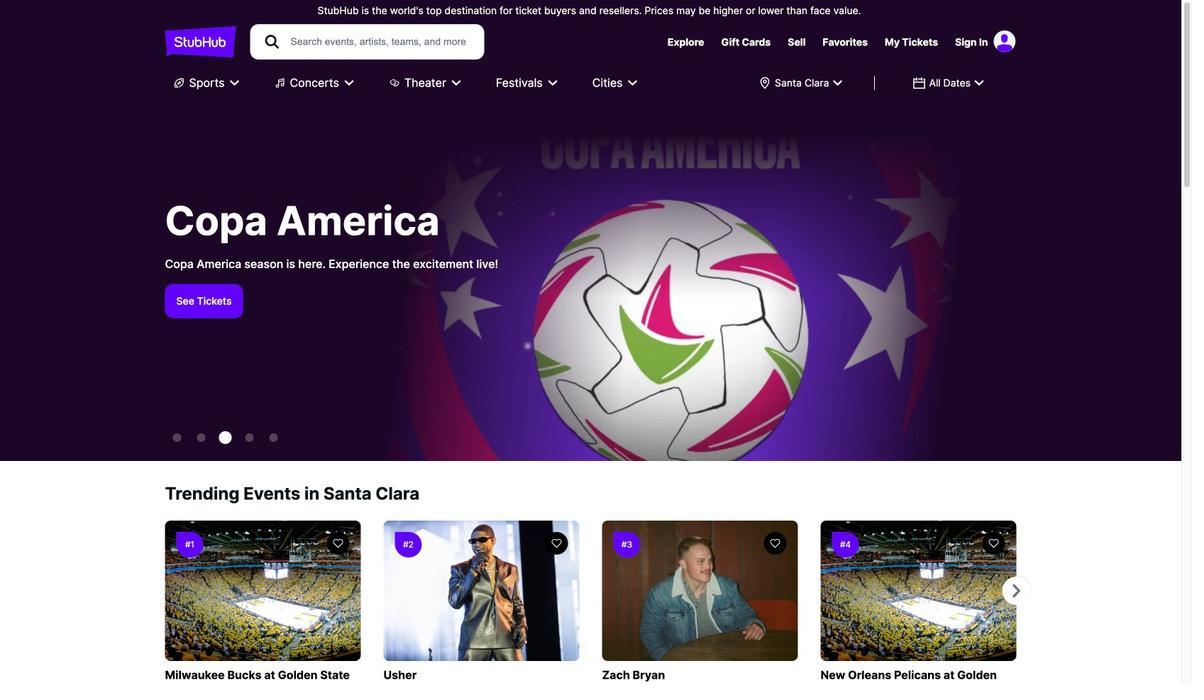 Task type: describe. For each thing, give the bounding box(es) containing it.
0 - olivia rodrigo image
[[173, 434, 181, 442]]

1 - houston livestock show and rodeo image
[[197, 434, 206, 442]]

2 - copa america image
[[219, 432, 232, 444]]

Search events, artists, teams, and more field
[[289, 34, 471, 50]]

3 - the masters image
[[245, 434, 254, 442]]

stubhub image
[[165, 24, 236, 60]]



Task type: locate. For each thing, give the bounding box(es) containing it.
4 - formula 1 - global image
[[269, 434, 278, 442]]

None field
[[750, 70, 852, 96], [904, 70, 994, 96], [750, 70, 852, 96], [904, 70, 994, 96]]



Task type: vqa. For each thing, say whether or not it's contained in the screenshot.
1 - Houston Livestock Show and Rodeo image
yes



